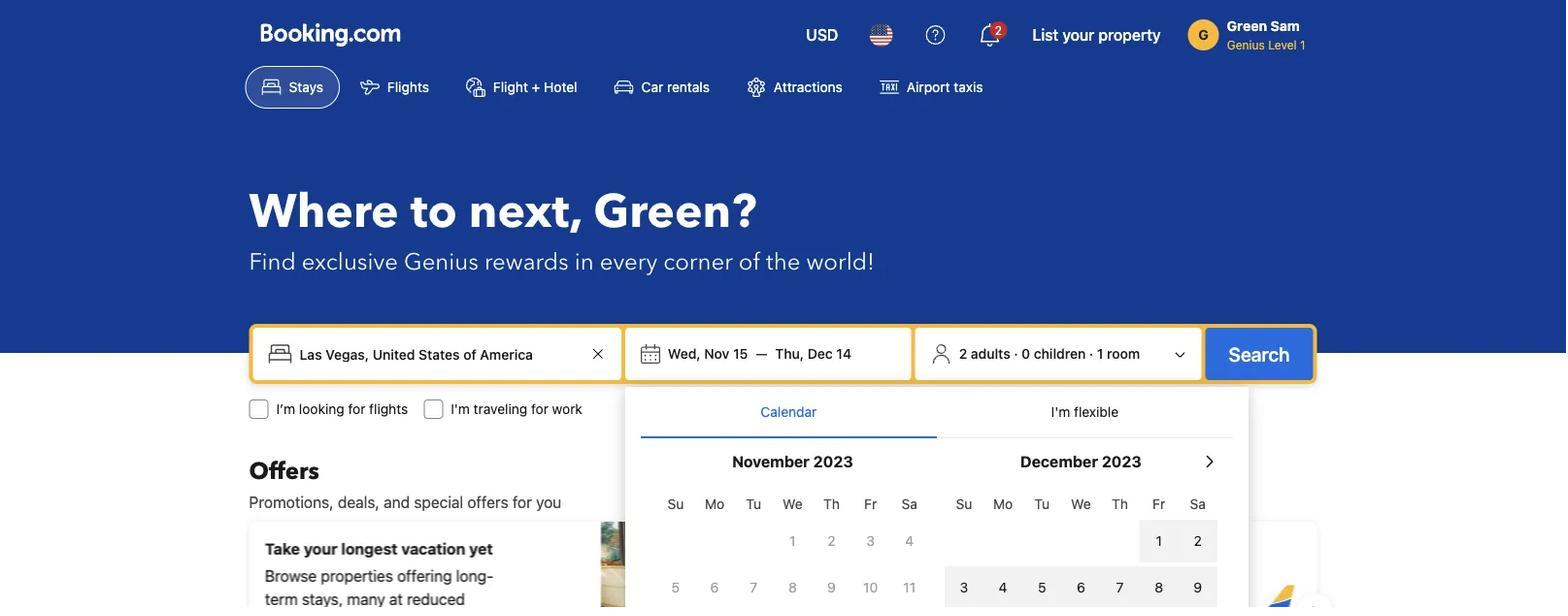 Task type: locate. For each thing, give the bounding box(es) containing it.
0 horizontal spatial 5
[[672, 580, 680, 596]]

0 horizontal spatial th
[[824, 497, 840, 513]]

we
[[783, 497, 803, 513], [1071, 497, 1091, 513]]

flight + hotel
[[493, 79, 577, 95]]

9 inside checkbox
[[827, 580, 836, 596]]

· right children
[[1089, 346, 1094, 362]]

nov
[[704, 346, 730, 362]]

5 inside option
[[1038, 580, 1046, 596]]

3 up 'away'
[[867, 534, 875, 550]]

1 mo from the left
[[705, 497, 725, 513]]

2 8 from the left
[[1155, 580, 1163, 596]]

0 horizontal spatial we
[[783, 497, 803, 513]]

4 inside option
[[905, 534, 914, 550]]

flexibility
[[806, 603, 868, 608]]

1 horizontal spatial th
[[1112, 497, 1128, 513]]

fr for december 2023
[[1153, 497, 1165, 513]]

car rentals
[[641, 79, 710, 95]]

8 cell
[[1140, 563, 1179, 608]]

1 horizontal spatial fr
[[1153, 497, 1165, 513]]

2 · from the left
[[1089, 346, 1094, 362]]

1 horizontal spatial 9
[[1194, 580, 1202, 596]]

wed, nov 15 button
[[660, 337, 756, 372]]

0 horizontal spatial ·
[[1014, 346, 1018, 362]]

for for traveling
[[531, 402, 549, 418]]

mo for november
[[705, 497, 725, 513]]

4 for 4 checkbox
[[999, 580, 1008, 596]]

next,
[[469, 181, 582, 244]]

term
[[265, 591, 297, 608]]

6 December 2023 checkbox
[[1062, 567, 1101, 608]]

3 inside cell
[[960, 580, 968, 596]]

4 inside checkbox
[[999, 580, 1008, 596]]

6 inside '6 december 2023' option
[[1077, 580, 1085, 596]]

wed, nov 15 — thu, dec 14
[[668, 346, 852, 362]]

compare
[[909, 579, 971, 598]]

·
[[1014, 346, 1018, 362], [1089, 346, 1094, 362]]

1 horizontal spatial 2023
[[1102, 453, 1142, 471]]

2 left adults
[[959, 346, 967, 362]]

th for december 2023
[[1112, 497, 1128, 513]]

get
[[806, 579, 832, 598]]

mo up 4 cell
[[993, 497, 1013, 513]]

to up "10"
[[875, 552, 890, 571]]

grid
[[656, 486, 929, 608], [945, 486, 1218, 608]]

2 mo from the left
[[993, 497, 1013, 513]]

0 vertical spatial genius
[[1227, 38, 1265, 51]]

2023
[[813, 453, 853, 471], [1102, 453, 1142, 471]]

inspired
[[836, 579, 892, 598]]

offering
[[397, 568, 452, 586]]

9 December 2023 checkbox
[[1179, 567, 1218, 608]]

1 left room
[[1097, 346, 1104, 362]]

every
[[600, 246, 658, 278]]

1 grid from the left
[[656, 486, 929, 608]]

6 right '5' checkbox
[[711, 580, 719, 596]]

1 we from the left
[[783, 497, 803, 513]]

6 inside 6 november 2023 option
[[711, 580, 719, 596]]

for inside offers promotions, deals, and special offers for you
[[513, 494, 532, 512]]

and
[[384, 494, 410, 512], [975, 579, 1001, 598]]

1 horizontal spatial 5
[[1038, 580, 1046, 596]]

take
[[265, 540, 300, 559]]

work
[[552, 402, 583, 418]]

0 vertical spatial to
[[410, 181, 457, 244]]

—
[[756, 346, 768, 362]]

0 vertical spatial 3
[[867, 534, 875, 550]]

stays,
[[301, 591, 343, 608]]

2 left list at the top of the page
[[995, 23, 1002, 37]]

flights
[[387, 79, 429, 95]]

1 horizontal spatial i'm
[[1051, 404, 1070, 420]]

region
[[234, 515, 1333, 608]]

4 cell
[[984, 563, 1023, 608]]

9 right 8 december 2023 checkbox
[[1194, 580, 1202, 596]]

away
[[832, 552, 871, 571]]

7 right 6 november 2023 option
[[750, 580, 758, 596]]

you
[[536, 494, 562, 512]]

0 horizontal spatial and
[[384, 494, 410, 512]]

0 horizontal spatial su
[[668, 497, 684, 513]]

fr up 1 cell
[[1153, 497, 1165, 513]]

0 horizontal spatial 6
[[711, 580, 719, 596]]

fly away to your dream vacation get inspired – compare and book flights with flexibility
[[806, 552, 1121, 608]]

1 horizontal spatial flights
[[1044, 579, 1088, 598]]

vacation up book
[[983, 552, 1048, 571]]

4 right 3 checkbox
[[905, 534, 914, 550]]

i'm left traveling
[[451, 402, 470, 418]]

th for november 2023
[[824, 497, 840, 513]]

adults
[[971, 346, 1011, 362]]

0 horizontal spatial 2023
[[813, 453, 853, 471]]

1 fr from the left
[[864, 497, 877, 513]]

2023 for november 2023
[[813, 453, 853, 471]]

to left next,
[[410, 181, 457, 244]]

0 horizontal spatial 8
[[788, 580, 797, 596]]

sa up "4" option
[[902, 497, 918, 513]]

2 horizontal spatial your
[[1063, 26, 1095, 44]]

1 horizontal spatial 7
[[1116, 580, 1124, 596]]

0 horizontal spatial 9
[[827, 580, 836, 596]]

genius down green
[[1227, 38, 1265, 51]]

car
[[641, 79, 663, 95]]

0 horizontal spatial tu
[[746, 497, 761, 513]]

2 6 from the left
[[1077, 580, 1085, 596]]

tu for december
[[1035, 497, 1050, 513]]

7 November 2023 checkbox
[[734, 567, 773, 608]]

1 horizontal spatial 3
[[960, 580, 968, 596]]

world!
[[806, 246, 875, 278]]

sa for november 2023
[[902, 497, 918, 513]]

level
[[1268, 38, 1297, 51]]

5 inside checkbox
[[672, 580, 680, 596]]

7 inside 7 december 2023 option
[[1116, 580, 1124, 596]]

december
[[1021, 453, 1098, 471]]

2 su from the left
[[956, 497, 972, 513]]

the
[[766, 246, 801, 278]]

genius left rewards
[[404, 246, 479, 278]]

airport taxis link
[[863, 66, 1000, 109]]

9 inside option
[[1194, 580, 1202, 596]]

1 horizontal spatial 8
[[1155, 580, 1163, 596]]

2 5 from the left
[[1038, 580, 1046, 596]]

15
[[733, 346, 748, 362]]

grid for november
[[656, 486, 929, 608]]

1 · from the left
[[1014, 346, 1018, 362]]

1 horizontal spatial and
[[975, 579, 1001, 598]]

0 horizontal spatial i'm
[[451, 402, 470, 418]]

i'm looking for flights
[[276, 402, 408, 418]]

2 9 from the left
[[1194, 580, 1202, 596]]

5 cell
[[1023, 563, 1062, 608]]

where to next, green? find exclusive genius rewards in every corner of the world!
[[249, 181, 875, 278]]

fr up 3 checkbox
[[864, 497, 877, 513]]

8 inside checkbox
[[1155, 580, 1163, 596]]

1 horizontal spatial mo
[[993, 497, 1013, 513]]

properties
[[320, 568, 393, 586]]

1 2023 from the left
[[813, 453, 853, 471]]

1 vertical spatial 4
[[999, 580, 1008, 596]]

for right looking
[[348, 402, 366, 418]]

8 inside option
[[788, 580, 797, 596]]

1 8 from the left
[[788, 580, 797, 596]]

su up dream
[[956, 497, 972, 513]]

th down 'december 2023'
[[1112, 497, 1128, 513]]

2 th from the left
[[1112, 497, 1128, 513]]

1 vertical spatial to
[[875, 552, 890, 571]]

1 cell
[[1140, 517, 1179, 563]]

your right list at the top of the page
[[1063, 26, 1095, 44]]

2 button
[[967, 12, 1013, 58]]

1 vertical spatial genius
[[404, 246, 479, 278]]

0 horizontal spatial mo
[[705, 497, 725, 513]]

sa up 2 cell
[[1190, 497, 1206, 513]]

3
[[867, 534, 875, 550], [960, 580, 968, 596]]

th
[[824, 497, 840, 513], [1112, 497, 1128, 513]]

1 horizontal spatial vacation
[[983, 552, 1048, 571]]

and inside fly away to your dream vacation get inspired – compare and book flights with flexibility
[[975, 579, 1001, 598]]

flight
[[493, 79, 528, 95]]

1 vertical spatial flights
[[1044, 579, 1088, 598]]

november
[[732, 453, 810, 471]]

1 left 2 option
[[790, 534, 796, 550]]

flights inside fly away to your dream vacation get inspired – compare and book flights with flexibility
[[1044, 579, 1088, 598]]

0 horizontal spatial genius
[[404, 246, 479, 278]]

1 vertical spatial and
[[975, 579, 1001, 598]]

your up 11
[[894, 552, 928, 571]]

taxis
[[954, 79, 983, 95]]

1 December 2023 checkbox
[[1140, 521, 1179, 563]]

3 for '3' checkbox
[[960, 580, 968, 596]]

4 left 5 december 2023 option
[[999, 580, 1008, 596]]

flights left "with"
[[1044, 579, 1088, 598]]

0 horizontal spatial vacation
[[401, 540, 465, 559]]

0 horizontal spatial 4
[[905, 534, 914, 550]]

2 right 1 option on the bottom of the page
[[1194, 534, 1202, 550]]

1 su from the left
[[668, 497, 684, 513]]

offers
[[467, 494, 508, 512]]

7 inside 7 checkbox
[[750, 580, 758, 596]]

i'm inside button
[[1051, 404, 1070, 420]]

1 horizontal spatial 6
[[1077, 580, 1085, 596]]

1 5 from the left
[[672, 580, 680, 596]]

1 tu from the left
[[746, 497, 761, 513]]

0 horizontal spatial to
[[410, 181, 457, 244]]

sam
[[1271, 18, 1300, 34]]

su up take your longest vacation yet 'image'
[[668, 497, 684, 513]]

1 th from the left
[[824, 497, 840, 513]]

1 horizontal spatial sa
[[1190, 497, 1206, 513]]

su for november
[[668, 497, 684, 513]]

for left you
[[513, 494, 532, 512]]

2
[[995, 23, 1002, 37], [959, 346, 967, 362], [828, 534, 836, 550], [1194, 534, 1202, 550]]

green
[[1227, 18, 1267, 34]]

1 horizontal spatial su
[[956, 497, 972, 513]]

i'm
[[451, 402, 470, 418], [1051, 404, 1070, 420]]

2023 right november
[[813, 453, 853, 471]]

1 9 from the left
[[827, 580, 836, 596]]

th up 2 option
[[824, 497, 840, 513]]

i'm for i'm traveling for work
[[451, 402, 470, 418]]

for left work in the bottom left of the page
[[531, 402, 549, 418]]

mo up take your longest vacation yet 'image'
[[705, 497, 725, 513]]

2 December 2023 checkbox
[[1179, 521, 1218, 563]]

0 horizontal spatial your
[[303, 540, 337, 559]]

2023 down flexible
[[1102, 453, 1142, 471]]

8 right 7 december 2023 option
[[1155, 580, 1163, 596]]

vacation inside fly away to your dream vacation get inspired – compare and book flights with flexibility
[[983, 552, 1048, 571]]

1 horizontal spatial we
[[1071, 497, 1091, 513]]

0 horizontal spatial grid
[[656, 486, 929, 608]]

1 sa from the left
[[902, 497, 918, 513]]

0 vertical spatial 4
[[905, 534, 914, 550]]

1 right level
[[1300, 38, 1306, 51]]

your account menu green sam genius level 1 element
[[1188, 9, 1313, 53]]

we up 1 november 2023 checkbox
[[783, 497, 803, 513]]

your right take
[[303, 540, 337, 559]]

1 horizontal spatial ·
[[1089, 346, 1094, 362]]

fly away to your dream vacation image
[[1166, 544, 1302, 608]]

6 left "with"
[[1077, 580, 1085, 596]]

1 horizontal spatial grid
[[945, 486, 1218, 608]]

2 tu from the left
[[1035, 497, 1050, 513]]

rewards
[[484, 246, 569, 278]]

list
[[1033, 26, 1059, 44]]

1 7 from the left
[[750, 580, 758, 596]]

your inside the take your longest vacation yet browse properties offering long- term stays, many at reduce
[[303, 540, 337, 559]]

green sam genius level 1
[[1227, 18, 1306, 51]]

8 November 2023 checkbox
[[773, 567, 812, 608]]

7 cell
[[1101, 563, 1140, 608]]

tab list
[[641, 387, 1233, 440]]

1 left 2 option at the right of the page
[[1156, 534, 1162, 550]]

fr for november 2023
[[864, 497, 877, 513]]

we down 'december 2023'
[[1071, 497, 1091, 513]]

8 for 8 option
[[788, 580, 797, 596]]

2 7 from the left
[[1116, 580, 1124, 596]]

grid for december
[[945, 486, 1218, 608]]

0 horizontal spatial sa
[[902, 497, 918, 513]]

0 vertical spatial and
[[384, 494, 410, 512]]

su for december
[[956, 497, 972, 513]]

i'm left flexible
[[1051, 404, 1070, 420]]

tu
[[746, 497, 761, 513], [1035, 497, 1050, 513]]

offers
[[249, 456, 319, 488]]

2 2023 from the left
[[1102, 453, 1142, 471]]

car rentals link
[[598, 66, 726, 109]]

2 grid from the left
[[945, 486, 1218, 608]]

5 left 6 november 2023 option
[[672, 580, 680, 596]]

1 horizontal spatial tu
[[1035, 497, 1050, 513]]

0 horizontal spatial flights
[[369, 402, 408, 418]]

1 horizontal spatial genius
[[1227, 38, 1265, 51]]

1 horizontal spatial to
[[875, 552, 890, 571]]

6 cell
[[1062, 563, 1101, 608]]

7 right '6 december 2023' option
[[1116, 580, 1124, 596]]

6
[[711, 580, 719, 596], [1077, 580, 1085, 596]]

2 adults · 0 children · 1 room button
[[923, 336, 1194, 373]]

1 horizontal spatial 4
[[999, 580, 1008, 596]]

thu, dec 14 button
[[768, 337, 859, 372]]

4 for "4" option
[[905, 534, 914, 550]]

9 up flexibility
[[827, 580, 836, 596]]

8
[[788, 580, 797, 596], [1155, 580, 1163, 596]]

1
[[1300, 38, 1306, 51], [1097, 346, 1104, 362], [790, 534, 796, 550], [1156, 534, 1162, 550]]

2 we from the left
[[1071, 497, 1091, 513]]

1 6 from the left
[[711, 580, 719, 596]]

i'm traveling for work
[[451, 402, 583, 418]]

tu down november
[[746, 497, 761, 513]]

1 vertical spatial 3
[[960, 580, 968, 596]]

2 fr from the left
[[1153, 497, 1165, 513]]

search button
[[1206, 328, 1313, 381]]

· left 0
[[1014, 346, 1018, 362]]

we for december
[[1071, 497, 1091, 513]]

usd
[[806, 26, 838, 44]]

3 down dream
[[960, 580, 968, 596]]

flights right looking
[[369, 402, 408, 418]]

g
[[1199, 27, 1209, 43]]

tu down december
[[1035, 497, 1050, 513]]

1 horizontal spatial your
[[894, 552, 928, 571]]

8 left get
[[788, 580, 797, 596]]

0 horizontal spatial 7
[[750, 580, 758, 596]]

2 sa from the left
[[1190, 497, 1206, 513]]

3 December 2023 checkbox
[[945, 567, 984, 608]]

5 right 4 checkbox
[[1038, 580, 1046, 596]]

take your longest vacation yet browse properties offering long- term stays, many at reduce
[[265, 540, 493, 608]]

3 November 2023 checkbox
[[851, 521, 890, 563]]

0 horizontal spatial 3
[[867, 534, 875, 550]]

your
[[1063, 26, 1095, 44], [303, 540, 337, 559], [894, 552, 928, 571]]

10 November 2023 checkbox
[[851, 567, 890, 608]]

attractions link
[[730, 66, 859, 109]]

0 horizontal spatial fr
[[864, 497, 877, 513]]

vacation up offering
[[401, 540, 465, 559]]



Task type: vqa. For each thing, say whether or not it's contained in the screenshot.
longest
yes



Task type: describe. For each thing, give the bounding box(es) containing it.
usd button
[[795, 12, 850, 58]]

14
[[836, 346, 852, 362]]

i'm flexible button
[[937, 387, 1233, 438]]

to inside where to next, green? find exclusive genius rewards in every corner of the world!
[[410, 181, 457, 244]]

room
[[1107, 346, 1140, 362]]

property
[[1099, 26, 1161, 44]]

december 2023
[[1021, 453, 1142, 471]]

wed,
[[668, 346, 701, 362]]

1 inside green sam genius level 1
[[1300, 38, 1306, 51]]

tab list containing calendar
[[641, 387, 1233, 440]]

in
[[575, 246, 594, 278]]

calendar button
[[641, 387, 937, 438]]

Where are you going? field
[[292, 337, 586, 372]]

2 inside button
[[959, 346, 967, 362]]

airport
[[907, 79, 950, 95]]

5 for 5 december 2023 option
[[1038, 580, 1046, 596]]

7 for 7 checkbox
[[750, 580, 758, 596]]

9 for 9 checkbox
[[827, 580, 836, 596]]

1 November 2023 checkbox
[[773, 521, 812, 563]]

1 inside button
[[1097, 346, 1104, 362]]

vacation inside the take your longest vacation yet browse properties offering long- term stays, many at reduce
[[401, 540, 465, 559]]

i'm for i'm flexible
[[1051, 404, 1070, 420]]

9 November 2023 checkbox
[[812, 567, 851, 608]]

list your property
[[1033, 26, 1161, 44]]

tu for november
[[746, 497, 761, 513]]

2 inside dropdown button
[[995, 23, 1002, 37]]

for for looking
[[348, 402, 366, 418]]

1 inside option
[[1156, 534, 1162, 550]]

we for november
[[783, 497, 803, 513]]

rentals
[[667, 79, 710, 95]]

special
[[414, 494, 463, 512]]

hotel
[[544, 79, 577, 95]]

8 for 8 december 2023 checkbox
[[1155, 580, 1163, 596]]

november 2023
[[732, 453, 853, 471]]

6 for 6 november 2023 option
[[711, 580, 719, 596]]

1 inside checkbox
[[790, 534, 796, 550]]

mo for december
[[993, 497, 1013, 513]]

8 December 2023 checkbox
[[1140, 567, 1179, 608]]

your inside fly away to your dream vacation get inspired – compare and book flights with flexibility
[[894, 552, 928, 571]]

thu,
[[775, 346, 804, 362]]

7 for 7 december 2023 option
[[1116, 580, 1124, 596]]

2 up fly
[[828, 534, 836, 550]]

and inside offers promotions, deals, and special offers for you
[[384, 494, 410, 512]]

6 November 2023 checkbox
[[695, 567, 734, 608]]

dream
[[932, 552, 980, 571]]

find
[[249, 246, 296, 278]]

0 vertical spatial flights
[[369, 402, 408, 418]]

stays
[[289, 79, 323, 95]]

offers promotions, deals, and special offers for you
[[249, 456, 562, 512]]

sa for december 2023
[[1190, 497, 1206, 513]]

3 cell
[[945, 563, 984, 608]]

corner
[[663, 246, 733, 278]]

0
[[1022, 346, 1030, 362]]

with
[[1092, 579, 1121, 598]]

to inside fly away to your dream vacation get inspired – compare and book flights with flexibility
[[875, 552, 890, 571]]

your for take
[[303, 540, 337, 559]]

take your longest vacation yet image
[[601, 522, 775, 608]]

booking.com image
[[261, 23, 401, 47]]

genius inside green sam genius level 1
[[1227, 38, 1265, 51]]

4 December 2023 checkbox
[[984, 567, 1023, 608]]

region containing take your longest vacation yet
[[234, 515, 1333, 608]]

5 December 2023 checkbox
[[1023, 567, 1062, 608]]

3 for 3 checkbox
[[867, 534, 875, 550]]

exclusive
[[302, 246, 398, 278]]

at
[[389, 591, 402, 608]]

your for list
[[1063, 26, 1095, 44]]

longest
[[341, 540, 397, 559]]

9 cell
[[1179, 563, 1218, 608]]

2023 for december 2023
[[1102, 453, 1142, 471]]

4 November 2023 checkbox
[[890, 521, 929, 563]]

2 inside cell
[[1194, 534, 1202, 550]]

flexible
[[1074, 404, 1119, 420]]

search
[[1229, 343, 1290, 366]]

looking
[[299, 402, 344, 418]]

genius inside where to next, green? find exclusive genius rewards in every corner of the world!
[[404, 246, 479, 278]]

stays link
[[245, 66, 340, 109]]

book
[[1005, 579, 1040, 598]]

fly
[[806, 552, 829, 571]]

2 adults · 0 children · 1 room
[[959, 346, 1140, 362]]

yet
[[469, 540, 492, 559]]

11 November 2023 checkbox
[[890, 567, 929, 608]]

5 November 2023 checkbox
[[656, 567, 695, 608]]

flight + hotel link
[[450, 66, 594, 109]]

list your property link
[[1021, 12, 1173, 58]]

attractions
[[774, 79, 843, 95]]

green?
[[594, 181, 757, 244]]

9 for 9 option
[[1194, 580, 1202, 596]]

traveling
[[474, 402, 528, 418]]

5 for '5' checkbox
[[672, 580, 680, 596]]

long-
[[456, 568, 493, 586]]

6 for '6 december 2023' option
[[1077, 580, 1085, 596]]

+
[[532, 79, 540, 95]]

i'm
[[276, 402, 295, 418]]

dec
[[808, 346, 833, 362]]

calendar
[[761, 404, 817, 420]]

i'm flexible
[[1051, 404, 1119, 420]]

deals,
[[338, 494, 380, 512]]

7 December 2023 checkbox
[[1101, 567, 1140, 608]]

2 November 2023 checkbox
[[812, 521, 851, 563]]

many
[[347, 591, 385, 608]]

10
[[863, 580, 878, 596]]

airport taxis
[[907, 79, 983, 95]]

2 cell
[[1179, 517, 1218, 563]]

of
[[739, 246, 760, 278]]

where
[[249, 181, 399, 244]]

promotions,
[[249, 494, 334, 512]]

browse
[[265, 568, 316, 586]]

11
[[904, 580, 916, 596]]



